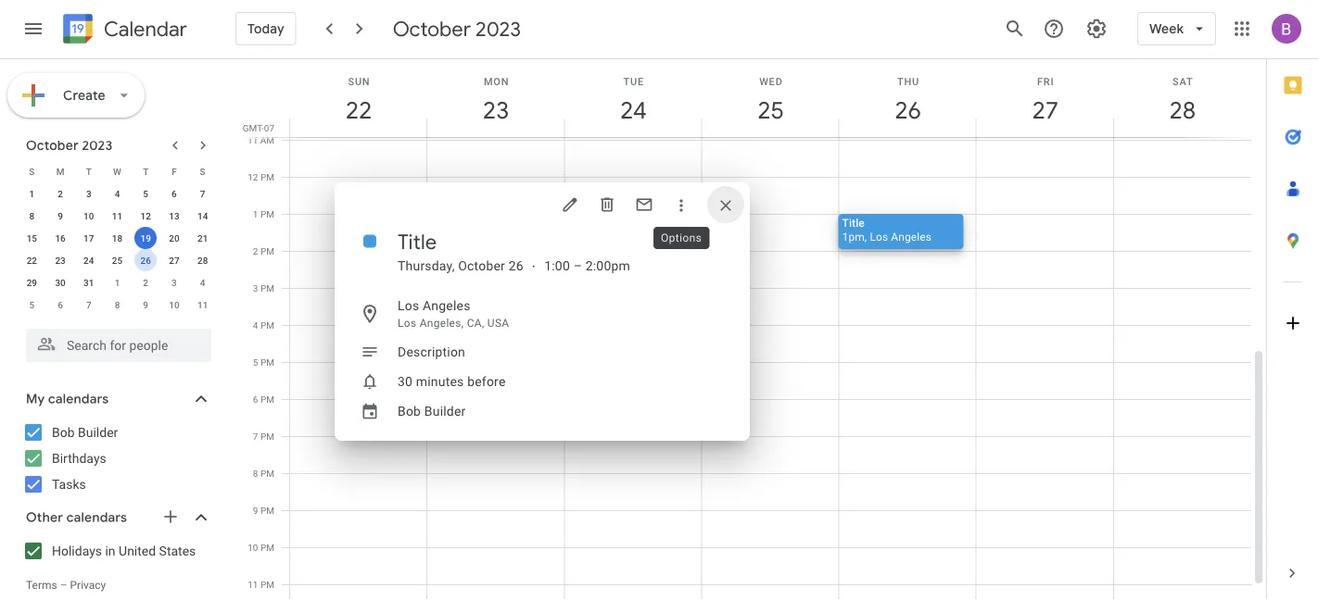 Task type: describe. For each thing, give the bounding box(es) containing it.
row containing 15
[[18, 227, 217, 249]]

calendars for other calendars
[[66, 510, 127, 527]]

gmt-
[[243, 122, 264, 134]]

11 for 11 am
[[248, 134, 258, 146]]

0 horizontal spatial –
[[60, 579, 67, 592]]

7 for november 7 element
[[86, 299, 91, 311]]

31
[[84, 277, 94, 288]]

28 inside column header
[[1168, 95, 1195, 126]]

pm for 5 pm
[[260, 357, 274, 368]]

1 t from the left
[[86, 166, 92, 177]]

1 vertical spatial los
[[398, 298, 419, 313]]

fri
[[1037, 76, 1054, 87]]

1pm
[[842, 230, 865, 243]]

28 inside row
[[197, 255, 208, 266]]

1 pm
[[253, 209, 274, 220]]

7 pm
[[253, 431, 274, 442]]

11 for november 11 element on the left of the page
[[197, 299, 208, 311]]

november 10 element
[[163, 294, 185, 316]]

tue
[[624, 76, 644, 87]]

week
[[1150, 20, 1184, 37]]

13 element
[[163, 205, 185, 227]]

2 vertical spatial los
[[398, 317, 417, 330]]

31 element
[[78, 272, 100, 294]]

13
[[169, 210, 179, 222]]

22 inside column header
[[344, 95, 371, 126]]

21
[[197, 233, 208, 244]]

tue 24
[[619, 76, 646, 126]]

25 inside row
[[112, 255, 123, 266]]

6 for november 6 element
[[58, 299, 63, 311]]

26 inside cell
[[140, 255, 151, 266]]

sun 22
[[344, 76, 371, 126]]

11 for 11 pm
[[248, 579, 258, 591]]

07
[[264, 122, 274, 134]]

bob inside my calendars list
[[52, 425, 75, 440]]

26 cell
[[132, 249, 160, 272]]

27 element
[[163, 249, 185, 272]]

pm for 4 pm
[[260, 320, 274, 331]]

18 element
[[106, 227, 128, 249]]

add other calendars image
[[161, 508, 180, 527]]

3 for 3 pm
[[253, 283, 258, 294]]

5 pm
[[253, 357, 274, 368]]

row containing 22
[[18, 249, 217, 272]]

privacy
[[70, 579, 106, 592]]

november 4 element
[[192, 272, 214, 294]]

4 pm
[[253, 320, 274, 331]]

12 pm
[[248, 172, 274, 183]]

gmt-07
[[243, 122, 274, 134]]

title for title thursday, october 26 ⋅ 1:00 – 2:00pm
[[398, 229, 437, 255]]

24 element
[[78, 249, 100, 272]]

privacy link
[[70, 579, 106, 592]]

october 2023 grid
[[18, 160, 217, 316]]

15 element
[[21, 227, 43, 249]]

pm for 2 pm
[[260, 246, 274, 257]]

title heading
[[398, 229, 437, 255]]

title 1pm , los angeles
[[842, 216, 932, 243]]

25 column header
[[701, 59, 840, 137]]

united
[[119, 544, 156, 559]]

3 for november 3 element
[[172, 277, 177, 288]]

26 column header
[[839, 59, 977, 137]]

calendar heading
[[100, 16, 187, 42]]

0 horizontal spatial 3
[[86, 188, 91, 199]]

pm for 10 pm
[[260, 542, 274, 553]]

8 for 8 pm
[[253, 468, 258, 479]]

5 for 5 pm
[[253, 357, 258, 368]]

minutes
[[416, 374, 464, 389]]

12 for 12
[[140, 210, 151, 222]]

ca,
[[467, 317, 484, 330]]

9 for november 9 element
[[143, 299, 148, 311]]

22 link
[[338, 89, 380, 132]]

25 inside wed 25
[[756, 95, 783, 126]]

30 for 30
[[55, 277, 66, 288]]

today
[[248, 20, 284, 37]]

2 for november 2 element at the left of the page
[[143, 277, 148, 288]]

sat
[[1173, 76, 1194, 87]]

november 11 element
[[192, 294, 214, 316]]

8 pm
[[253, 468, 274, 479]]

3 pm
[[253, 283, 274, 294]]

23 inside row
[[55, 255, 66, 266]]

tasks
[[52, 477, 86, 492]]

26 inside column header
[[894, 95, 920, 126]]

0 vertical spatial 5
[[143, 188, 148, 199]]

0 vertical spatial 8
[[29, 210, 34, 222]]

main drawer image
[[22, 18, 45, 40]]

11 pm
[[248, 579, 274, 591]]

sun
[[348, 76, 370, 87]]

row group containing 1
[[18, 183, 217, 316]]

row containing 29
[[18, 272, 217, 294]]

title thursday, october 26 ⋅ 1:00 – 2:00pm
[[398, 229, 630, 274]]

19, today element
[[135, 227, 157, 249]]

27 inside column header
[[1031, 95, 1058, 126]]

november 5 element
[[21, 294, 43, 316]]

7 for 7 pm
[[253, 431, 258, 442]]

mon 23
[[482, 76, 509, 126]]

17
[[84, 233, 94, 244]]

11 element
[[106, 205, 128, 227]]

thu 26
[[894, 76, 920, 126]]

1 vertical spatial october 2023
[[26, 137, 113, 154]]

0 vertical spatial 9
[[58, 210, 63, 222]]

thu
[[897, 76, 920, 87]]

10 element
[[78, 205, 100, 227]]

my calendars button
[[4, 385, 230, 414]]

2:00pm
[[586, 258, 630, 274]]

Search for people text field
[[37, 329, 200, 363]]

create
[[63, 87, 106, 104]]

23 column header
[[427, 59, 565, 137]]

fri 27
[[1031, 76, 1058, 126]]

20
[[169, 233, 179, 244]]

8 for november 8 element
[[115, 299, 120, 311]]

12 for 12 pm
[[248, 172, 258, 183]]

today button
[[235, 6, 296, 51]]

1 horizontal spatial october 2023
[[393, 16, 521, 42]]

f
[[172, 166, 177, 177]]

27 column header
[[976, 59, 1114, 137]]

4 for november 4 element
[[200, 277, 205, 288]]

0 vertical spatial 1
[[29, 188, 34, 199]]

november 6 element
[[49, 294, 71, 316]]

mon
[[484, 76, 509, 87]]

title for title 1pm , los angeles
[[842, 216, 865, 229]]

24 column header
[[564, 59, 702, 137]]

support image
[[1043, 18, 1065, 40]]

2 s from the left
[[200, 166, 205, 177]]

6 for 6 pm
[[253, 394, 258, 405]]

28 element
[[192, 249, 214, 272]]

24 inside column header
[[619, 95, 646, 126]]

23 element
[[49, 249, 71, 272]]

row containing s
[[18, 160, 217, 183]]

24 link
[[612, 89, 655, 132]]

0 vertical spatial builder
[[424, 404, 466, 419]]

states
[[159, 544, 196, 559]]

in
[[105, 544, 116, 559]]

1 s from the left
[[29, 166, 35, 177]]

holidays in united states
[[52, 544, 196, 559]]

other
[[26, 510, 63, 527]]

my
[[26, 391, 45, 408]]

november 7 element
[[78, 294, 100, 316]]

birthdays
[[52, 451, 106, 466]]

october inside title thursday, october 26 ⋅ 1:00 – 2:00pm
[[458, 258, 505, 274]]

pm for 11 pm
[[260, 579, 274, 591]]

my calendars
[[26, 391, 109, 408]]

28 link
[[1162, 89, 1204, 132]]

27 inside row
[[169, 255, 179, 266]]

terms link
[[26, 579, 57, 592]]

19
[[140, 233, 151, 244]]

1 horizontal spatial bob builder
[[398, 404, 466, 419]]

1:00
[[544, 258, 570, 274]]



Task type: locate. For each thing, give the bounding box(es) containing it.
9 for 9 pm
[[253, 505, 258, 516]]

14
[[197, 210, 208, 222]]

before
[[467, 374, 506, 389]]

bob builder down minutes
[[398, 404, 466, 419]]

0 vertical spatial 30
[[55, 277, 66, 288]]

12
[[248, 172, 258, 183], [140, 210, 151, 222]]

24 down "tue"
[[619, 95, 646, 126]]

1 horizontal spatial 7
[[200, 188, 205, 199]]

november 8 element
[[106, 294, 128, 316]]

wed
[[759, 76, 783, 87]]

pm for 3 pm
[[260, 283, 274, 294]]

9
[[58, 210, 63, 222], [143, 299, 148, 311], [253, 505, 258, 516]]

30 element
[[49, 272, 71, 294]]

2 pm
[[253, 246, 274, 257]]

5 row from the top
[[18, 249, 217, 272]]

0 vertical spatial 10
[[84, 210, 94, 222]]

los
[[870, 230, 888, 243], [398, 298, 419, 313], [398, 317, 417, 330]]

settings menu image
[[1086, 18, 1108, 40]]

14 element
[[192, 205, 214, 227]]

23 link
[[475, 89, 518, 132]]

1
[[29, 188, 34, 199], [253, 209, 258, 220], [115, 277, 120, 288]]

2 down m
[[58, 188, 63, 199]]

0 horizontal spatial 23
[[55, 255, 66, 266]]

0 vertical spatial 28
[[1168, 95, 1195, 126]]

pm up 2 pm
[[260, 209, 274, 220]]

am
[[260, 134, 274, 146]]

title up thursday, on the top of the page
[[398, 229, 437, 255]]

0 vertical spatial los
[[870, 230, 888, 243]]

1 down 12 pm
[[253, 209, 258, 220]]

25 link
[[750, 89, 792, 132]]

1 vertical spatial 24
[[84, 255, 94, 266]]

2023 down create
[[82, 137, 113, 154]]

title inside title 1pm , los angeles
[[842, 216, 865, 229]]

16
[[55, 233, 66, 244]]

1 horizontal spatial –
[[574, 258, 582, 274]]

calendar
[[104, 16, 187, 42]]

2 horizontal spatial 7
[[253, 431, 258, 442]]

0 horizontal spatial title
[[398, 229, 437, 255]]

26 down thu
[[894, 95, 920, 126]]

2 horizontal spatial 1
[[253, 209, 258, 220]]

11 am
[[248, 134, 274, 146]]

0 horizontal spatial 25
[[112, 255, 123, 266]]

0 vertical spatial 2023
[[476, 16, 521, 42]]

title inside title thursday, october 26 ⋅ 1:00 – 2:00pm
[[398, 229, 437, 255]]

4 up 5 pm
[[253, 320, 258, 331]]

6 pm from the top
[[260, 357, 274, 368]]

– right 1:00
[[574, 258, 582, 274]]

1 horizontal spatial 9
[[143, 299, 148, 311]]

0 vertical spatial 25
[[756, 95, 783, 126]]

row containing 1
[[18, 183, 217, 205]]

11 for the 11 element
[[112, 210, 123, 222]]

6 up 7 pm
[[253, 394, 258, 405]]

2023
[[476, 16, 521, 42], [82, 137, 113, 154]]

0 vertical spatial 22
[[344, 95, 371, 126]]

0 vertical spatial 7
[[200, 188, 205, 199]]

,
[[865, 230, 867, 243]]

usa
[[488, 317, 509, 330]]

november 1 element
[[106, 272, 128, 294]]

t left f
[[143, 166, 149, 177]]

7 row from the top
[[18, 294, 217, 316]]

6 down f
[[172, 188, 177, 199]]

1 horizontal spatial 4
[[200, 277, 205, 288]]

1 horizontal spatial 30
[[398, 374, 413, 389]]

3 row from the top
[[18, 205, 217, 227]]

0 vertical spatial 4
[[115, 188, 120, 199]]

0 horizontal spatial 2023
[[82, 137, 113, 154]]

23 down mon
[[482, 95, 508, 126]]

1 horizontal spatial 27
[[1031, 95, 1058, 126]]

1 up "15" element
[[29, 188, 34, 199]]

row containing 8
[[18, 205, 217, 227]]

terms – privacy
[[26, 579, 106, 592]]

0 vertical spatial 2
[[58, 188, 63, 199]]

0 horizontal spatial bob
[[52, 425, 75, 440]]

5 down the 29 element
[[29, 299, 34, 311]]

5 for november 5 element
[[29, 299, 34, 311]]

options
[[661, 232, 702, 245]]

8 inside november 8 element
[[115, 299, 120, 311]]

1 vertical spatial 4
[[200, 277, 205, 288]]

2 horizontal spatial 8
[[253, 468, 258, 479]]

0 horizontal spatial 4
[[115, 188, 120, 199]]

12 down 11 am
[[248, 172, 258, 183]]

2 t from the left
[[143, 166, 149, 177]]

thursday,
[[398, 258, 455, 274]]

pm up 7 pm
[[260, 394, 274, 405]]

los right ,
[[870, 230, 888, 243]]

10 for 10 pm
[[248, 542, 258, 553]]

9 up 16 "element"
[[58, 210, 63, 222]]

sat 28
[[1168, 76, 1195, 126]]

2 horizontal spatial 9
[[253, 505, 258, 516]]

email event details image
[[635, 196, 654, 214]]

title
[[842, 216, 865, 229], [398, 229, 437, 255]]

builder up birthdays
[[78, 425, 118, 440]]

0 horizontal spatial s
[[29, 166, 35, 177]]

pm for 12 pm
[[260, 172, 274, 183]]

t left w
[[86, 166, 92, 177]]

m
[[56, 166, 64, 177]]

11 pm from the top
[[260, 542, 274, 553]]

5
[[143, 188, 148, 199], [29, 299, 34, 311], [253, 357, 258, 368]]

1 vertical spatial 25
[[112, 255, 123, 266]]

23 down 16
[[55, 255, 66, 266]]

10 inside the november 10 element
[[169, 299, 179, 311]]

25
[[756, 95, 783, 126], [112, 255, 123, 266]]

pm down 2 pm
[[260, 283, 274, 294]]

0 vertical spatial october 2023
[[393, 16, 521, 42]]

row group
[[18, 183, 217, 316]]

1 vertical spatial 2023
[[82, 137, 113, 154]]

los down thursday, on the top of the page
[[398, 298, 419, 313]]

10 pm
[[248, 542, 274, 553]]

16 element
[[49, 227, 71, 249]]

pm for 1 pm
[[260, 209, 274, 220]]

1 vertical spatial 6
[[58, 299, 63, 311]]

1 vertical spatial –
[[60, 579, 67, 592]]

5 inside november 5 element
[[29, 299, 34, 311]]

28 down sat
[[1168, 95, 1195, 126]]

pm for 8 pm
[[260, 468, 274, 479]]

0 horizontal spatial 2
[[58, 188, 63, 199]]

1 horizontal spatial 26
[[509, 258, 524, 274]]

27 down 20
[[169, 255, 179, 266]]

5 pm from the top
[[260, 320, 274, 331]]

12 inside row
[[140, 210, 151, 222]]

0 horizontal spatial 10
[[84, 210, 94, 222]]

15
[[27, 233, 37, 244]]

1 horizontal spatial 6
[[172, 188, 177, 199]]

bob builder up birthdays
[[52, 425, 118, 440]]

create button
[[7, 73, 145, 118]]

8 down 7 pm
[[253, 468, 258, 479]]

4 up the 11 element
[[115, 188, 120, 199]]

4 for 4 pm
[[253, 320, 258, 331]]

22 column header
[[289, 59, 428, 137]]

1 horizontal spatial 2023
[[476, 16, 521, 42]]

– right terms
[[60, 579, 67, 592]]

19 cell
[[132, 227, 160, 249]]

1 horizontal spatial 8
[[115, 299, 120, 311]]

22 element
[[21, 249, 43, 272]]

1 vertical spatial calendars
[[66, 510, 127, 527]]

1 row from the top
[[18, 160, 217, 183]]

1 for november 1 element
[[115, 277, 120, 288]]

7 inside november 7 element
[[86, 299, 91, 311]]

1 vertical spatial 28
[[197, 255, 208, 266]]

2 vertical spatial 6
[[253, 394, 258, 405]]

october 2023 up mon
[[393, 16, 521, 42]]

2 vertical spatial 2
[[143, 277, 148, 288]]

row containing 5
[[18, 294, 217, 316]]

12 pm from the top
[[260, 579, 274, 591]]

1 horizontal spatial 28
[[1168, 95, 1195, 126]]

0 vertical spatial 6
[[172, 188, 177, 199]]

bob builder inside my calendars list
[[52, 425, 118, 440]]

0 vertical spatial 27
[[1031, 95, 1058, 126]]

10 down november 3 element
[[169, 299, 179, 311]]

november 9 element
[[135, 294, 157, 316]]

builder inside my calendars list
[[78, 425, 118, 440]]

other calendars
[[26, 510, 127, 527]]

25 down wed
[[756, 95, 783, 126]]

pm down 9 pm
[[260, 542, 274, 553]]

18
[[112, 233, 123, 244]]

grid
[[237, 59, 1266, 601]]

7 up '14' element
[[200, 188, 205, 199]]

pm up 3 pm
[[260, 246, 274, 257]]

1 horizontal spatial bob
[[398, 404, 421, 419]]

11 up 18
[[112, 210, 123, 222]]

None search field
[[0, 322, 230, 363]]

28 column header
[[1113, 59, 1252, 137]]

0 vertical spatial angeles
[[891, 230, 932, 243]]

23 inside "mon 23"
[[482, 95, 508, 126]]

4
[[115, 188, 120, 199], [200, 277, 205, 288], [253, 320, 258, 331]]

my calendars list
[[4, 418, 230, 500]]

0 horizontal spatial 26
[[140, 255, 151, 266]]

26 down 19
[[140, 255, 151, 266]]

bob builder
[[398, 404, 466, 419], [52, 425, 118, 440]]

delete event image
[[598, 196, 617, 214]]

30 left minutes
[[398, 374, 413, 389]]

builder
[[424, 404, 466, 419], [78, 425, 118, 440]]

row
[[18, 160, 217, 183], [18, 183, 217, 205], [18, 205, 217, 227], [18, 227, 217, 249], [18, 249, 217, 272], [18, 272, 217, 294], [18, 294, 217, 316]]

2 up 3 pm
[[253, 246, 258, 257]]

10 pm from the top
[[260, 505, 274, 516]]

9 inside november 9 element
[[143, 299, 148, 311]]

9 up 10 pm
[[253, 505, 258, 516]]

1 vertical spatial 1
[[253, 209, 258, 220]]

t
[[86, 166, 92, 177], [143, 166, 149, 177]]

1 horizontal spatial 3
[[172, 277, 177, 288]]

28 down the 21
[[197, 255, 208, 266]]

17 element
[[78, 227, 100, 249]]

3 inside november 3 element
[[172, 277, 177, 288]]

0 horizontal spatial 8
[[29, 210, 34, 222]]

0 horizontal spatial october 2023
[[26, 137, 113, 154]]

0 horizontal spatial 24
[[84, 255, 94, 266]]

1 vertical spatial 7
[[86, 299, 91, 311]]

0 horizontal spatial 30
[[55, 277, 66, 288]]

2 row from the top
[[18, 183, 217, 205]]

s right f
[[200, 166, 205, 177]]

pm down am
[[260, 172, 274, 183]]

pm down 8 pm
[[260, 505, 274, 516]]

8 up "15" element
[[29, 210, 34, 222]]

2 horizontal spatial 26
[[894, 95, 920, 126]]

26 element
[[135, 249, 157, 272]]

angeles inside los angeles los angeles, ca, usa
[[423, 298, 471, 313]]

10 inside 10 element
[[84, 210, 94, 222]]

27
[[1031, 95, 1058, 126], [169, 255, 179, 266]]

4 up november 11 element on the left of the page
[[200, 277, 205, 288]]

builder down minutes
[[424, 404, 466, 419]]

6 row from the top
[[18, 272, 217, 294]]

0 horizontal spatial 12
[[140, 210, 151, 222]]

3 down the 27 element
[[172, 277, 177, 288]]

calendars for my calendars
[[48, 391, 109, 408]]

22
[[344, 95, 371, 126], [27, 255, 37, 266]]

22 down 15
[[27, 255, 37, 266]]

1 horizontal spatial 10
[[169, 299, 179, 311]]

1 for 1 pm
[[253, 209, 258, 220]]

week button
[[1138, 6, 1216, 51]]

calendar element
[[59, 10, 187, 51]]

2 horizontal spatial 3
[[253, 283, 258, 294]]

3
[[86, 188, 91, 199], [172, 277, 177, 288], [253, 283, 258, 294]]

11 down the gmt-
[[248, 134, 258, 146]]

2 for 2 pm
[[253, 246, 258, 257]]

0 vertical spatial bob
[[398, 404, 421, 419]]

8 pm from the top
[[260, 431, 274, 442]]

1 pm from the top
[[260, 172, 274, 183]]

2 horizontal spatial 10
[[248, 542, 258, 553]]

angeles
[[891, 230, 932, 243], [423, 298, 471, 313]]

1 horizontal spatial 12
[[248, 172, 258, 183]]

0 horizontal spatial angeles
[[423, 298, 471, 313]]

0 vertical spatial –
[[574, 258, 582, 274]]

s left m
[[29, 166, 35, 177]]

1 vertical spatial 30
[[398, 374, 413, 389]]

1 horizontal spatial 23
[[482, 95, 508, 126]]

3 pm from the top
[[260, 246, 274, 257]]

0 vertical spatial october
[[393, 16, 471, 42]]

5 up 12 element
[[143, 188, 148, 199]]

2 pm from the top
[[260, 209, 274, 220]]

30 inside row
[[55, 277, 66, 288]]

0 horizontal spatial 22
[[27, 255, 37, 266]]

10 for the november 10 element
[[169, 299, 179, 311]]

1 horizontal spatial 1
[[115, 277, 120, 288]]

tab list
[[1267, 59, 1318, 548]]

4 pm from the top
[[260, 283, 274, 294]]

9 down november 2 element at the left of the page
[[143, 299, 148, 311]]

7
[[200, 188, 205, 199], [86, 299, 91, 311], [253, 431, 258, 442]]

pm for 9 pm
[[260, 505, 274, 516]]

calendars right my
[[48, 391, 109, 408]]

30 for 30 minutes before
[[398, 374, 413, 389]]

2 vertical spatial october
[[458, 258, 505, 274]]

title up the 1pm at the top of the page
[[842, 216, 865, 229]]

1 horizontal spatial s
[[200, 166, 205, 177]]

⋅
[[531, 258, 537, 274]]

25 down 18
[[112, 255, 123, 266]]

3 down 2 pm
[[253, 283, 258, 294]]

26 link
[[887, 89, 930, 132]]

november 3 element
[[163, 272, 185, 294]]

2 vertical spatial 1
[[115, 277, 120, 288]]

angeles right ,
[[891, 230, 932, 243]]

21 element
[[192, 227, 214, 249]]

los inside title 1pm , los angeles
[[870, 230, 888, 243]]

1 down the 25 element in the top of the page
[[115, 277, 120, 288]]

30
[[55, 277, 66, 288], [398, 374, 413, 389]]

22 down sun
[[344, 95, 371, 126]]

0 horizontal spatial 6
[[58, 299, 63, 311]]

wed 25
[[756, 76, 783, 126]]

other calendars button
[[4, 503, 230, 533]]

6
[[172, 188, 177, 199], [58, 299, 63, 311], [253, 394, 258, 405]]

s
[[29, 166, 35, 177], [200, 166, 205, 177]]

–
[[574, 258, 582, 274], [60, 579, 67, 592]]

27 link
[[1024, 89, 1067, 132]]

1 horizontal spatial 5
[[143, 188, 148, 199]]

30 minutes before
[[398, 374, 506, 389]]

7 down 31 element
[[86, 299, 91, 311]]

29 element
[[21, 272, 43, 294]]

grid containing 22
[[237, 59, 1266, 601]]

11
[[248, 134, 258, 146], [112, 210, 123, 222], [197, 299, 208, 311], [248, 579, 258, 591]]

4 row from the top
[[18, 227, 217, 249]]

8 down november 1 element
[[115, 299, 120, 311]]

0 vertical spatial calendars
[[48, 391, 109, 408]]

pm for 6 pm
[[260, 394, 274, 405]]

pm down 10 pm
[[260, 579, 274, 591]]

9 pm
[[253, 505, 274, 516]]

– inside title thursday, october 26 ⋅ 1:00 – 2:00pm
[[574, 258, 582, 274]]

0 horizontal spatial 1
[[29, 188, 34, 199]]

november 2 element
[[135, 272, 157, 294]]

holidays
[[52, 544, 102, 559]]

11 down november 4 element
[[197, 299, 208, 311]]

1 horizontal spatial 25
[[756, 95, 783, 126]]

2 horizontal spatial 6
[[253, 394, 258, 405]]

25 element
[[106, 249, 128, 272]]

30 up november 6 element
[[55, 277, 66, 288]]

29
[[27, 277, 37, 288]]

10 up 11 pm
[[248, 542, 258, 553]]

pm for 7 pm
[[260, 431, 274, 442]]

angeles inside title 1pm , los angeles
[[891, 230, 932, 243]]

pm up 6 pm
[[260, 357, 274, 368]]

pm up 5 pm
[[260, 320, 274, 331]]

9 pm from the top
[[260, 468, 274, 479]]

1 horizontal spatial 24
[[619, 95, 646, 126]]

10 for 10 element
[[84, 210, 94, 222]]

2023 up mon
[[476, 16, 521, 42]]

los left angeles,
[[398, 317, 417, 330]]

1 vertical spatial 2
[[253, 246, 258, 257]]

27 down fri on the right top of the page
[[1031, 95, 1058, 126]]

los angeles los angeles, ca, usa
[[398, 298, 509, 330]]

1 vertical spatial october
[[26, 137, 79, 154]]

0 horizontal spatial 7
[[86, 299, 91, 311]]

2 vertical spatial 5
[[253, 357, 258, 368]]

description
[[398, 344, 465, 360]]

28
[[1168, 95, 1195, 126], [197, 255, 208, 266]]

7 pm from the top
[[260, 394, 274, 405]]

calendars
[[48, 391, 109, 408], [66, 510, 127, 527]]

calendars up in
[[66, 510, 127, 527]]

october
[[393, 16, 471, 42], [26, 137, 79, 154], [458, 258, 505, 274]]

24 inside row
[[84, 255, 94, 266]]

1 horizontal spatial 22
[[344, 95, 371, 126]]

12 element
[[135, 205, 157, 227]]

w
[[113, 166, 121, 177]]

bob down minutes
[[398, 404, 421, 419]]

0 horizontal spatial 27
[[169, 255, 179, 266]]

pm down 7 pm
[[260, 468, 274, 479]]

12 up 19
[[140, 210, 151, 222]]

3 up 10 element
[[86, 188, 91, 199]]

26
[[894, 95, 920, 126], [140, 255, 151, 266], [509, 258, 524, 274]]

11 down 10 pm
[[248, 579, 258, 591]]

24
[[619, 95, 646, 126], [84, 255, 94, 266]]

0 horizontal spatial 5
[[29, 299, 34, 311]]

2 horizontal spatial 2
[[253, 246, 258, 257]]

pm down 6 pm
[[260, 431, 274, 442]]

0 horizontal spatial 28
[[197, 255, 208, 266]]

6 pm
[[253, 394, 274, 405]]

10 up 17
[[84, 210, 94, 222]]

26 left ⋅ in the top of the page
[[509, 258, 524, 274]]

5 up 6 pm
[[253, 357, 258, 368]]

7 down 6 pm
[[253, 431, 258, 442]]

22 inside row
[[27, 255, 37, 266]]

bob up birthdays
[[52, 425, 75, 440]]

angeles,
[[420, 317, 464, 330]]

october 2023 up m
[[26, 137, 113, 154]]

1 vertical spatial 22
[[27, 255, 37, 266]]

26 inside title thursday, october 26 ⋅ 1:00 – 2:00pm
[[509, 258, 524, 274]]

angeles up angeles,
[[423, 298, 471, 313]]

terms
[[26, 579, 57, 592]]

6 down the 30 element
[[58, 299, 63, 311]]

24 down 17
[[84, 255, 94, 266]]

20 element
[[163, 227, 185, 249]]

2 down 26 element
[[143, 277, 148, 288]]



Task type: vqa. For each thing, say whether or not it's contained in the screenshot.


